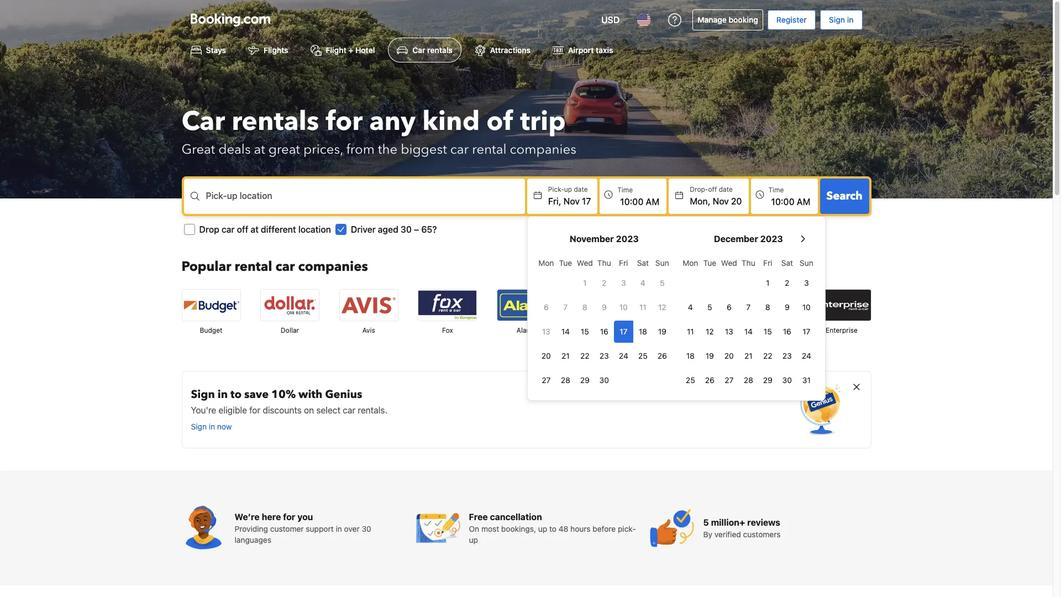 Task type: describe. For each thing, give the bounding box(es) containing it.
deals
[[218, 141, 251, 159]]

5 December 2023 checkbox
[[700, 296, 720, 319]]

31
[[803, 376, 811, 385]]

languages
[[235, 535, 271, 545]]

pick-up date fri, nov 17
[[548, 185, 591, 206]]

1 November 2023 checkbox
[[575, 272, 595, 294]]

9 December 2023 checkbox
[[778, 296, 797, 319]]

14 for "14 november 2023" checkbox
[[562, 327, 570, 336]]

verified
[[715, 530, 741, 539]]

5 inside 5 million+ reviews by verified customers
[[703, 518, 709, 528]]

2 November 2023 checkbox
[[595, 272, 614, 294]]

thu for december
[[742, 258, 756, 268]]

budget logo image
[[182, 290, 240, 321]]

here
[[262, 512, 281, 522]]

avis logo image
[[340, 290, 398, 321]]

19 November 2023 checkbox
[[653, 321, 672, 343]]

providing
[[235, 524, 268, 534]]

5 November 2023 checkbox
[[653, 272, 672, 294]]

drop-
[[690, 185, 708, 194]]

you're
[[191, 405, 216, 415]]

we're here for you providing customer support in over 30 languages
[[235, 512, 371, 545]]

search
[[827, 189, 863, 204]]

taxis
[[596, 45, 613, 55]]

on
[[304, 405, 314, 415]]

november 2023
[[570, 234, 639, 244]]

date for 20
[[719, 185, 733, 194]]

over
[[344, 524, 360, 534]]

airport taxis link
[[544, 38, 622, 63]]

the
[[378, 141, 398, 159]]

23 for 23 checkbox at the right bottom of the page
[[600, 351, 609, 361]]

30 inside option
[[783, 376, 792, 385]]

4 for the 4 december 2023 option
[[688, 303, 693, 312]]

car rentals for any kind of trip great deals at great prices, from the biggest car rental companies
[[182, 104, 577, 159]]

nov for 17
[[564, 196, 580, 206]]

in for sign in
[[847, 15, 854, 24]]

to inside free cancellation on most bookings, up to 48 hours before pick- up
[[549, 524, 557, 534]]

pick- for pick-up date fri, nov 17
[[548, 185, 564, 194]]

we're
[[235, 512, 260, 522]]

from
[[346, 141, 375, 159]]

sign in
[[829, 15, 854, 24]]

by
[[703, 530, 713, 539]]

2 for december
[[785, 278, 790, 288]]

stays link
[[182, 38, 235, 63]]

23 November 2023 checkbox
[[595, 345, 614, 367]]

register link
[[768, 10, 816, 30]]

6 December 2023 checkbox
[[720, 296, 739, 319]]

genius
[[325, 387, 362, 402]]

great
[[269, 141, 300, 159]]

20 December 2023 checkbox
[[720, 345, 739, 367]]

29 for 29 december 2023 option
[[763, 376, 773, 385]]

flight
[[326, 45, 346, 55]]

0 vertical spatial sign
[[829, 15, 845, 24]]

different
[[261, 225, 296, 235]]

29 November 2023 checkbox
[[575, 369, 595, 392]]

9 for 9 december 2023 option
[[785, 303, 790, 312]]

free cancellation on most bookings, up to 48 hours before pick- up
[[469, 512, 636, 545]]

enterprise
[[826, 326, 858, 335]]

register
[[777, 15, 807, 24]]

4 November 2023 checkbox
[[633, 272, 653, 294]]

18 for the 18 option
[[639, 327, 647, 336]]

26 December 2023 checkbox
[[700, 369, 720, 392]]

manage
[[698, 15, 727, 24]]

eligible
[[219, 405, 247, 415]]

1 vertical spatial at
[[251, 225, 259, 235]]

in inside we're here for you providing customer support in over 30 languages
[[336, 524, 342, 534]]

up down on
[[469, 535, 478, 545]]

grid for november
[[537, 252, 672, 392]]

sixt logo image
[[655, 290, 713, 321]]

sat for november 2023
[[637, 258, 649, 268]]

21 for 21 november 2023 option
[[562, 351, 570, 361]]

rentals for car rentals
[[427, 45, 453, 55]]

booking
[[729, 15, 758, 24]]

free cancellation image
[[416, 506, 460, 550]]

6 for 6 november 2023 'option'
[[544, 303, 549, 312]]

sign in now
[[191, 422, 232, 431]]

17 cell
[[614, 319, 633, 343]]

car rentals link
[[388, 38, 461, 63]]

fri for december
[[764, 258, 773, 268]]

13 December 2023 checkbox
[[720, 321, 739, 343]]

10 for '10' option on the right of the page
[[620, 303, 628, 312]]

on
[[469, 524, 479, 534]]

booking.com online hotel reservations image
[[190, 13, 270, 27]]

21 for 21 december 2023 option
[[745, 351, 753, 361]]

sign for now
[[191, 422, 207, 431]]

26 for 26 november 2023 'option'
[[658, 351, 667, 361]]

stays
[[206, 45, 226, 55]]

with
[[299, 387, 322, 402]]

up left 48 on the right of the page
[[538, 524, 547, 534]]

search button
[[820, 179, 869, 214]]

18 November 2023 checkbox
[[633, 321, 653, 343]]

thrifty
[[595, 326, 616, 335]]

popular
[[182, 258, 231, 276]]

12 for 12 december 2023 option
[[706, 327, 714, 336]]

dollar
[[281, 326, 299, 335]]

sun for november 2023
[[656, 258, 669, 268]]

discounts
[[263, 405, 302, 415]]

9 for the 9 november 2023 'option'
[[602, 303, 607, 312]]

21 November 2023 checkbox
[[556, 345, 575, 367]]

for inside sign in to save 10% with genius you're eligible for discounts on select car rentals.
[[249, 405, 260, 415]]

select
[[316, 405, 341, 415]]

save
[[244, 387, 269, 402]]

aged
[[378, 225, 399, 235]]

grid for december
[[681, 252, 816, 392]]

1 vertical spatial rental
[[235, 258, 272, 276]]

10 for 10 option
[[803, 303, 811, 312]]

rentals for car rentals for any kind of trip great deals at great prices, from the biggest car rental companies
[[232, 104, 319, 140]]

17 for 17 november 2023 option
[[620, 327, 628, 336]]

31 December 2023 checkbox
[[797, 369, 816, 392]]

sign for to
[[191, 387, 215, 402]]

before
[[593, 524, 616, 534]]

up down deals
[[227, 191, 237, 201]]

sixt
[[678, 326, 690, 335]]

popular rental car companies
[[182, 258, 368, 276]]

in for sign in to save 10% with genius you're eligible for discounts on select car rentals.
[[218, 387, 228, 402]]

5 for 5 checkbox
[[708, 303, 712, 312]]

off inside drop-off date mon, nov 20
[[708, 185, 717, 194]]

17 November 2023 checkbox
[[614, 321, 633, 343]]

8 November 2023 checkbox
[[575, 296, 595, 319]]

great
[[182, 141, 215, 159]]

bookings,
[[501, 524, 536, 534]]

customers
[[743, 530, 781, 539]]

8 for 8 december 2023 option
[[766, 303, 771, 312]]

15 for 15 option
[[764, 327, 772, 336]]

flight + hotel link
[[302, 38, 384, 63]]

26 November 2023 checkbox
[[653, 345, 672, 367]]

hours
[[571, 524, 591, 534]]

fri,
[[548, 196, 561, 206]]

prices,
[[303, 141, 343, 159]]

5 million+ reviews image
[[650, 506, 695, 550]]

most
[[481, 524, 499, 534]]

wed for december
[[721, 258, 737, 268]]

budget
[[200, 326, 222, 335]]

28 November 2023 checkbox
[[556, 369, 575, 392]]

in for sign in now
[[209, 422, 215, 431]]

19 for 19 checkbox
[[706, 351, 714, 361]]

usd
[[602, 15, 620, 25]]

8 December 2023 checkbox
[[758, 296, 778, 319]]

5 for 5 november 2023 checkbox
[[660, 278, 665, 288]]

mon,
[[690, 196, 711, 206]]

pick-up location
[[206, 191, 272, 201]]

december
[[714, 234, 758, 244]]

airport
[[568, 45, 594, 55]]

2023 for november 2023
[[616, 234, 639, 244]]

mon for november
[[539, 258, 554, 268]]

10 December 2023 checkbox
[[797, 296, 816, 319]]

mon for december
[[683, 258, 698, 268]]

hertz
[[754, 326, 772, 335]]

avis
[[363, 326, 375, 335]]

hotel
[[355, 45, 375, 55]]

manage booking link
[[693, 9, 763, 30]]

hertz logo image
[[734, 290, 792, 321]]

sun for december 2023
[[800, 258, 814, 268]]

22 for 22 november 2023 'checkbox'
[[580, 351, 590, 361]]

25 November 2023 checkbox
[[633, 345, 653, 367]]

2 for november
[[602, 278, 607, 288]]

17 for '17 december 2023' checkbox on the bottom right of page
[[803, 327, 811, 336]]

driver aged 30 – 65?
[[351, 225, 437, 235]]

5 million+ reviews by verified customers
[[703, 518, 781, 539]]

15 December 2023 checkbox
[[758, 321, 778, 343]]

kind
[[423, 104, 480, 140]]

28 December 2023 checkbox
[[739, 369, 758, 392]]

drop car off at different location
[[199, 225, 331, 235]]

fox logo image
[[419, 290, 477, 321]]

pick-
[[618, 524, 636, 534]]

11 November 2023 checkbox
[[633, 296, 653, 319]]

drop
[[199, 225, 219, 235]]

12 November 2023 checkbox
[[653, 296, 672, 319]]

16 for 16 november 2023 checkbox at right bottom
[[600, 327, 609, 336]]

4 for 4 november 2023 checkbox on the right top of page
[[641, 278, 646, 288]]

20 for 20 december 2023 option
[[725, 351, 734, 361]]

fri for november
[[619, 258, 628, 268]]

thu for november
[[598, 258, 611, 268]]

13 November 2023 checkbox
[[537, 321, 556, 343]]

30 November 2023 checkbox
[[595, 369, 614, 392]]

million+
[[711, 518, 745, 528]]

biggest
[[401, 141, 447, 159]]

0 horizontal spatial location
[[240, 191, 272, 201]]

car rentals
[[413, 45, 453, 55]]

20 November 2023 checkbox
[[537, 345, 556, 367]]

16 December 2023 checkbox
[[778, 321, 797, 343]]



Task type: vqa. For each thing, say whether or not it's contained in the screenshot.


Task type: locate. For each thing, give the bounding box(es) containing it.
0 vertical spatial 12
[[658, 303, 667, 312]]

11 inside 11 'option'
[[640, 303, 647, 312]]

wed for november
[[577, 258, 593, 268]]

25 inside 25 november 2023 option
[[638, 351, 648, 361]]

19 inside 19 checkbox
[[706, 351, 714, 361]]

alamo logo image
[[498, 290, 556, 321]]

up
[[564, 185, 572, 194], [227, 191, 237, 201], [538, 524, 547, 534], [469, 535, 478, 545]]

12 inside 12 option
[[658, 303, 667, 312]]

sun
[[656, 258, 669, 268], [800, 258, 814, 268]]

4 inside checkbox
[[641, 278, 646, 288]]

1 mon from the left
[[539, 258, 554, 268]]

30 inside we're here for you providing customer support in over 30 languages
[[362, 524, 371, 534]]

13 for '13' checkbox
[[542, 327, 551, 336]]

1 horizontal spatial 19
[[706, 351, 714, 361]]

8 inside checkbox
[[583, 303, 588, 312]]

1 horizontal spatial 14
[[745, 327, 753, 336]]

26 left '27' checkbox
[[705, 376, 715, 385]]

1 horizontal spatial mon tue wed thu
[[683, 258, 756, 268]]

trip
[[520, 104, 566, 140]]

27 inside 27 checkbox
[[542, 376, 551, 385]]

1 December 2023 checkbox
[[758, 272, 778, 294]]

9 inside the 9 november 2023 'option'
[[602, 303, 607, 312]]

car
[[450, 141, 469, 159], [222, 225, 235, 235], [276, 258, 295, 276], [343, 405, 356, 415]]

21
[[562, 351, 570, 361], [745, 351, 753, 361]]

3 December 2023 checkbox
[[797, 272, 816, 294]]

november
[[570, 234, 614, 244]]

1 grid from the left
[[537, 252, 672, 392]]

location right different
[[298, 225, 331, 235]]

0 horizontal spatial off
[[237, 225, 248, 235]]

sign in link
[[820, 10, 863, 30]]

0 horizontal spatial 26
[[658, 351, 667, 361]]

1 vertical spatial sign
[[191, 387, 215, 402]]

0 horizontal spatial rentals
[[232, 104, 319, 140]]

1 16 from the left
[[600, 327, 609, 336]]

1 horizontal spatial rentals
[[427, 45, 453, 55]]

2 thu from the left
[[742, 258, 756, 268]]

24 inside 'option'
[[802, 351, 811, 361]]

16 for 16 december 2023 checkbox
[[783, 327, 792, 336]]

0 vertical spatial at
[[254, 141, 265, 159]]

2 24 from the left
[[802, 351, 811, 361]]

1 thu from the left
[[598, 258, 611, 268]]

off right drop
[[237, 225, 248, 235]]

24 December 2023 checkbox
[[797, 345, 816, 367]]

5 right 4 november 2023 checkbox on the right top of page
[[660, 278, 665, 288]]

sat up 4 november 2023 checkbox on the right top of page
[[637, 258, 649, 268]]

7 inside 7 november 2023 checkbox
[[564, 303, 568, 312]]

1 14 from the left
[[562, 327, 570, 336]]

1 horizontal spatial sun
[[800, 258, 814, 268]]

at inside car rentals for any kind of trip great deals at great prices, from the biggest car rental companies
[[254, 141, 265, 159]]

1 vertical spatial to
[[549, 524, 557, 534]]

0 horizontal spatial 25
[[638, 351, 648, 361]]

0 horizontal spatial 19
[[658, 327, 667, 336]]

2 15 from the left
[[764, 327, 772, 336]]

2 nov from the left
[[713, 196, 729, 206]]

21 inside option
[[562, 351, 570, 361]]

27 December 2023 checkbox
[[720, 369, 739, 392]]

dollar logo image
[[261, 290, 319, 321]]

17 right thrifty
[[620, 327, 628, 336]]

30 December 2023 checkbox
[[778, 369, 797, 392]]

0 horizontal spatial 14
[[562, 327, 570, 336]]

for for here
[[283, 512, 295, 522]]

1 horizontal spatial 21
[[745, 351, 753, 361]]

1 fri from the left
[[619, 258, 628, 268]]

25 for 25 november 2023 option
[[638, 351, 648, 361]]

1 horizontal spatial car
[[413, 45, 425, 55]]

6 for the 6 option
[[727, 303, 732, 312]]

mon up sixt logo
[[683, 258, 698, 268]]

25 left the 26 december 2023 option
[[686, 376, 695, 385]]

1 3 from the left
[[621, 278, 626, 288]]

7 for 7 november 2023 checkbox
[[564, 303, 568, 312]]

6 November 2023 checkbox
[[537, 296, 556, 319]]

alamo
[[517, 326, 536, 335]]

12 for 12 option
[[658, 303, 667, 312]]

1 horizontal spatial 2
[[785, 278, 790, 288]]

car inside car rentals for any kind of trip great deals at great prices, from the biggest car rental companies
[[182, 104, 225, 140]]

8 right 7 november 2023 checkbox
[[583, 303, 588, 312]]

10 November 2023 checkbox
[[614, 296, 633, 319]]

6 inside option
[[727, 303, 732, 312]]

7 right 6 november 2023 'option'
[[564, 303, 568, 312]]

for for rentals
[[326, 104, 363, 140]]

1 horizontal spatial 8
[[766, 303, 771, 312]]

1 22 from the left
[[580, 351, 590, 361]]

26 inside 'option'
[[658, 351, 667, 361]]

1 15 from the left
[[581, 327, 589, 336]]

1 horizontal spatial 29
[[763, 376, 773, 385]]

14 December 2023 checkbox
[[739, 321, 758, 343]]

2 29 from the left
[[763, 376, 773, 385]]

14 November 2023 checkbox
[[556, 321, 575, 343]]

3 for december 2023
[[804, 278, 809, 288]]

car down different
[[276, 258, 295, 276]]

2 vertical spatial sign
[[191, 422, 207, 431]]

0 horizontal spatial car
[[182, 104, 225, 140]]

2 wed from the left
[[721, 258, 737, 268]]

10
[[620, 303, 628, 312], [803, 303, 811, 312]]

december 2023
[[714, 234, 783, 244]]

companies down driver
[[298, 258, 368, 276]]

off
[[708, 185, 717, 194], [237, 225, 248, 235]]

2 23 from the left
[[783, 351, 792, 361]]

0 horizontal spatial 28
[[561, 376, 570, 385]]

17 inside the pick-up date fri, nov 17
[[582, 196, 591, 206]]

location up drop car off at different location
[[240, 191, 272, 201]]

27 inside '27' checkbox
[[725, 376, 734, 385]]

11 December 2023 checkbox
[[681, 321, 700, 343]]

2 3 from the left
[[804, 278, 809, 288]]

13 right 12 december 2023 option
[[725, 327, 734, 336]]

mon tue wed thu
[[539, 258, 611, 268], [683, 258, 756, 268]]

2 date from the left
[[719, 185, 733, 194]]

27 for '27' checkbox
[[725, 376, 734, 385]]

2 6 from the left
[[727, 303, 732, 312]]

1 horizontal spatial wed
[[721, 258, 737, 268]]

car right drop
[[222, 225, 235, 235]]

2 2 from the left
[[785, 278, 790, 288]]

9 right 8 november 2023 checkbox at right
[[602, 303, 607, 312]]

1 28 from the left
[[561, 376, 570, 385]]

1 horizontal spatial off
[[708, 185, 717, 194]]

28 for the 28 november 2023 option
[[561, 376, 570, 385]]

thu down december 2023
[[742, 258, 756, 268]]

for inside we're here for you providing customer support in over 30 languages
[[283, 512, 295, 522]]

thrifty logo image
[[576, 290, 634, 321]]

20 left 21 november 2023 option
[[542, 351, 551, 361]]

nov inside drop-off date mon, nov 20
[[713, 196, 729, 206]]

17 right 16 december 2023 checkbox
[[803, 327, 811, 336]]

1 left 2 checkbox
[[583, 278, 587, 288]]

25 inside 25 december 2023 checkbox
[[686, 376, 695, 385]]

1 vertical spatial off
[[237, 225, 248, 235]]

nov for 20
[[713, 196, 729, 206]]

1 10 from the left
[[620, 303, 628, 312]]

1 21 from the left
[[562, 351, 570, 361]]

off up mon, at the top right
[[708, 185, 717, 194]]

to
[[231, 387, 242, 402], [549, 524, 557, 534]]

1 24 from the left
[[619, 351, 628, 361]]

4 inside option
[[688, 303, 693, 312]]

22 inside 'checkbox'
[[580, 351, 590, 361]]

tue for december
[[704, 258, 717, 268]]

to inside sign in to save 10% with genius you're eligible for discounts on select car rentals.
[[231, 387, 242, 402]]

8 inside option
[[766, 303, 771, 312]]

1 1 from the left
[[583, 278, 587, 288]]

6 inside 'option'
[[544, 303, 549, 312]]

mon tue wed thu for december
[[683, 258, 756, 268]]

1 29 from the left
[[580, 376, 590, 385]]

attractions link
[[466, 38, 540, 63]]

3
[[621, 278, 626, 288], [804, 278, 809, 288]]

14
[[562, 327, 570, 336], [745, 327, 753, 336]]

1 horizontal spatial 26
[[705, 376, 715, 385]]

2 21 from the left
[[745, 351, 753, 361]]

at left great
[[254, 141, 265, 159]]

28 for 28 december 2023 'checkbox'
[[744, 376, 753, 385]]

1 horizontal spatial rental
[[472, 141, 507, 159]]

22 right 21 november 2023 option
[[580, 351, 590, 361]]

0 horizontal spatial nov
[[564, 196, 580, 206]]

28 inside 'checkbox'
[[744, 376, 753, 385]]

car down 'kind'
[[450, 141, 469, 159]]

23 right 22 option
[[783, 351, 792, 361]]

1 6 from the left
[[544, 303, 549, 312]]

customer
[[270, 524, 304, 534]]

companies inside car rentals for any kind of trip great deals at great prices, from the biggest car rental companies
[[510, 141, 577, 159]]

rental inside car rentals for any kind of trip great deals at great prices, from the biggest car rental companies
[[472, 141, 507, 159]]

30 right 29 december 2023 option
[[783, 376, 792, 385]]

we're here for you image
[[182, 506, 226, 550]]

car up great
[[182, 104, 225, 140]]

18 for 18 option
[[686, 351, 695, 361]]

sign inside sign in to save 10% with genius you're eligible for discounts on select car rentals.
[[191, 387, 215, 402]]

0 horizontal spatial 2023
[[616, 234, 639, 244]]

flights
[[264, 45, 288, 55]]

drop-off date mon, nov 20
[[690, 185, 742, 206]]

0 horizontal spatial mon
[[539, 258, 554, 268]]

3 November 2023 checkbox
[[614, 272, 633, 294]]

rentals
[[427, 45, 453, 55], [232, 104, 319, 140]]

16 right 15 november 2023 option
[[600, 327, 609, 336]]

12 right 11 'option'
[[658, 303, 667, 312]]

flights link
[[239, 38, 297, 63]]

11 for 11 'option'
[[640, 303, 647, 312]]

20
[[731, 196, 742, 206], [542, 351, 551, 361], [725, 351, 734, 361]]

27 for 27 checkbox
[[542, 376, 551, 385]]

1 left 2 december 2023 option
[[766, 278, 770, 288]]

2 grid from the left
[[681, 252, 816, 392]]

23 inside checkbox
[[600, 351, 609, 361]]

65?
[[421, 225, 437, 235]]

rental down drop car off at different location
[[235, 258, 272, 276]]

2 1 from the left
[[766, 278, 770, 288]]

2 2023 from the left
[[761, 234, 783, 244]]

1 horizontal spatial companies
[[510, 141, 577, 159]]

0 horizontal spatial companies
[[298, 258, 368, 276]]

2 7 from the left
[[747, 303, 751, 312]]

0 horizontal spatial 15
[[581, 327, 589, 336]]

2 tue from the left
[[704, 258, 717, 268]]

13
[[542, 327, 551, 336], [725, 327, 734, 336]]

17 inside checkbox
[[803, 327, 811, 336]]

29 December 2023 checkbox
[[758, 369, 778, 392]]

1 wed from the left
[[577, 258, 593, 268]]

7 for 7 december 2023 checkbox
[[747, 303, 751, 312]]

27 left 28 december 2023 'checkbox'
[[725, 376, 734, 385]]

1 horizontal spatial 7
[[747, 303, 751, 312]]

1 horizontal spatial 17
[[620, 327, 628, 336]]

–
[[414, 225, 419, 235]]

1 horizontal spatial 9
[[785, 303, 790, 312]]

reviews
[[748, 518, 781, 528]]

2 28 from the left
[[744, 376, 753, 385]]

free
[[469, 512, 488, 522]]

26 for the 26 december 2023 option
[[705, 376, 715, 385]]

28
[[561, 376, 570, 385], [744, 376, 753, 385]]

1 horizontal spatial fri
[[764, 258, 773, 268]]

22 for 22 option
[[763, 351, 773, 361]]

fri up "1" checkbox
[[764, 258, 773, 268]]

1 sat from the left
[[637, 258, 649, 268]]

18 December 2023 checkbox
[[681, 345, 700, 367]]

0 horizontal spatial 1
[[583, 278, 587, 288]]

1 for november
[[583, 278, 587, 288]]

sun up 5 november 2023 checkbox
[[656, 258, 669, 268]]

car for car rentals
[[413, 45, 425, 55]]

rental down of
[[472, 141, 507, 159]]

9 November 2023 checkbox
[[595, 296, 614, 319]]

car for car rentals for any kind of trip great deals at great prices, from the biggest car rental companies
[[182, 104, 225, 140]]

21 left 22 november 2023 'checkbox'
[[562, 351, 570, 361]]

0 horizontal spatial sun
[[656, 258, 669, 268]]

car inside car rentals for any kind of trip great deals at great prices, from the biggest car rental companies
[[450, 141, 469, 159]]

1 horizontal spatial pick-
[[548, 185, 564, 194]]

1 2023 from the left
[[616, 234, 639, 244]]

0 vertical spatial companies
[[510, 141, 577, 159]]

now
[[217, 422, 232, 431]]

26 inside option
[[705, 376, 715, 385]]

1 vertical spatial 19
[[706, 351, 714, 361]]

airport taxis
[[568, 45, 613, 55]]

5 up the by
[[703, 518, 709, 528]]

22 December 2023 checkbox
[[758, 345, 778, 367]]

6 right 5 checkbox
[[727, 303, 732, 312]]

4 left 5 checkbox
[[688, 303, 693, 312]]

20 right mon, at the top right
[[731, 196, 742, 206]]

5 inside checkbox
[[660, 278, 665, 288]]

date
[[574, 185, 588, 194], [719, 185, 733, 194]]

8 right 7 december 2023 checkbox
[[766, 303, 771, 312]]

1 vertical spatial companies
[[298, 258, 368, 276]]

11 for 11 option
[[687, 327, 694, 336]]

0 horizontal spatial 24
[[619, 351, 628, 361]]

24
[[619, 351, 628, 361], [802, 351, 811, 361]]

30 inside "checkbox"
[[600, 376, 609, 385]]

15 November 2023 checkbox
[[575, 321, 595, 343]]

2 9 from the left
[[785, 303, 790, 312]]

1 horizontal spatial 3
[[804, 278, 809, 288]]

21 left 22 option
[[745, 351, 753, 361]]

driver
[[351, 225, 376, 235]]

24 November 2023 checkbox
[[614, 345, 633, 367]]

29 for 29 option
[[580, 376, 590, 385]]

for inside car rentals for any kind of trip great deals at great prices, from the biggest car rental companies
[[326, 104, 363, 140]]

pick- up fri,
[[548, 185, 564, 194]]

2 8 from the left
[[766, 303, 771, 312]]

1 vertical spatial for
[[249, 405, 260, 415]]

23 for 23 december 2023 option
[[783, 351, 792, 361]]

3 for november 2023
[[621, 278, 626, 288]]

of
[[487, 104, 514, 140]]

car down genius in the left bottom of the page
[[343, 405, 356, 415]]

sign in now link
[[191, 421, 388, 432]]

in inside sign in to save 10% with genius you're eligible for discounts on select car rentals.
[[218, 387, 228, 402]]

fri up 3 november 2023 option
[[619, 258, 628, 268]]

rentals inside car rentals for any kind of trip great deals at great prices, from the biggest car rental companies
[[232, 104, 319, 140]]

2 inside checkbox
[[602, 278, 607, 288]]

grid
[[537, 252, 672, 392], [681, 252, 816, 392]]

30 left the –
[[401, 225, 412, 235]]

6 left 7 november 2023 checkbox
[[544, 303, 549, 312]]

0 vertical spatial 5
[[660, 278, 665, 288]]

14 inside option
[[745, 327, 753, 336]]

thu up 2 checkbox
[[598, 258, 611, 268]]

fri
[[619, 258, 628, 268], [764, 258, 773, 268]]

usd button
[[595, 7, 627, 33]]

nov inside the pick-up date fri, nov 17
[[564, 196, 580, 206]]

1 13 from the left
[[542, 327, 551, 336]]

2 mon tue wed thu from the left
[[683, 258, 756, 268]]

27 left the 28 november 2023 option
[[542, 376, 551, 385]]

7 November 2023 checkbox
[[556, 296, 575, 319]]

20 inside drop-off date mon, nov 20
[[731, 196, 742, 206]]

date for 17
[[574, 185, 588, 194]]

date up 'november'
[[574, 185, 588, 194]]

2 22 from the left
[[763, 351, 773, 361]]

15 for 15 november 2023 option
[[581, 327, 589, 336]]

10 right 9 december 2023 option
[[803, 303, 811, 312]]

manage booking
[[698, 15, 758, 24]]

1 nov from the left
[[564, 196, 580, 206]]

1
[[583, 278, 587, 288], [766, 278, 770, 288]]

0 vertical spatial to
[[231, 387, 242, 402]]

1 horizontal spatial 1
[[766, 278, 770, 288]]

nov right mon, at the top right
[[713, 196, 729, 206]]

2 14 from the left
[[745, 327, 753, 336]]

7 December 2023 checkbox
[[739, 296, 758, 319]]

25 for 25 december 2023 checkbox
[[686, 376, 695, 385]]

1 vertical spatial 4
[[688, 303, 693, 312]]

21 December 2023 checkbox
[[739, 345, 758, 367]]

rental
[[472, 141, 507, 159], [235, 258, 272, 276]]

1 vertical spatial 25
[[686, 376, 695, 385]]

13 for 13 checkbox on the right bottom of the page
[[725, 327, 734, 336]]

to left 48 on the right of the page
[[549, 524, 557, 534]]

sign in to save 10% with genius you're eligible for discounts on select car rentals.
[[191, 387, 388, 415]]

20 inside checkbox
[[542, 351, 551, 361]]

0 vertical spatial 18
[[639, 327, 647, 336]]

24 for 24 'option' at the right bottom of page
[[802, 351, 811, 361]]

+
[[349, 45, 353, 55]]

30 right 29 option
[[600, 376, 609, 385]]

5
[[660, 278, 665, 288], [708, 303, 712, 312], [703, 518, 709, 528]]

sign up you're
[[191, 387, 215, 402]]

17 right fri,
[[582, 196, 591, 206]]

Pick-up location field
[[206, 196, 525, 210]]

1 horizontal spatial 24
[[802, 351, 811, 361]]

1 vertical spatial rentals
[[232, 104, 319, 140]]

25 December 2023 checkbox
[[681, 369, 700, 392]]

at left different
[[251, 225, 259, 235]]

in
[[847, 15, 854, 24], [218, 387, 228, 402], [209, 422, 215, 431], [336, 524, 342, 534]]

sign
[[829, 15, 845, 24], [191, 387, 215, 402], [191, 422, 207, 431]]

3 right 2 checkbox
[[621, 278, 626, 288]]

nov right fri,
[[564, 196, 580, 206]]

28 inside option
[[561, 376, 570, 385]]

29 inside option
[[580, 376, 590, 385]]

0 horizontal spatial 13
[[542, 327, 551, 336]]

enterprise logo image
[[813, 290, 871, 321]]

22
[[580, 351, 590, 361], [763, 351, 773, 361]]

23 right 22 november 2023 'checkbox'
[[600, 351, 609, 361]]

1 sun from the left
[[656, 258, 669, 268]]

2 horizontal spatial 17
[[803, 327, 811, 336]]

15 right "14 november 2023" checkbox
[[581, 327, 589, 336]]

2 right 1 option
[[602, 278, 607, 288]]

0 vertical spatial rental
[[472, 141, 507, 159]]

12 right 11 option
[[706, 327, 714, 336]]

0 horizontal spatial 9
[[602, 303, 607, 312]]

1 8 from the left
[[583, 303, 588, 312]]

2 December 2023 checkbox
[[778, 272, 797, 294]]

support
[[306, 524, 334, 534]]

4 right 3 november 2023 option
[[641, 278, 646, 288]]

2 13 from the left
[[725, 327, 734, 336]]

19
[[658, 327, 667, 336], [706, 351, 714, 361]]

0 horizontal spatial 6
[[544, 303, 549, 312]]

0 horizontal spatial wed
[[577, 258, 593, 268]]

2 inside option
[[785, 278, 790, 288]]

14 left "hertz"
[[745, 327, 753, 336]]

12 inside 12 december 2023 option
[[706, 327, 714, 336]]

tue for november
[[559, 258, 572, 268]]

any
[[369, 104, 416, 140]]

2 fri from the left
[[764, 258, 773, 268]]

11 left 12 option
[[640, 303, 647, 312]]

4 December 2023 checkbox
[[681, 296, 700, 319]]

car inside sign in to save 10% with genius you're eligible for discounts on select car rentals.
[[343, 405, 356, 415]]

14 for 14 option
[[745, 327, 753, 336]]

1 vertical spatial 26
[[705, 376, 715, 385]]

1 horizontal spatial 16
[[783, 327, 792, 336]]

1 horizontal spatial 6
[[727, 303, 732, 312]]

2 mon from the left
[[683, 258, 698, 268]]

3 inside 3 november 2023 option
[[621, 278, 626, 288]]

29 inside option
[[763, 376, 773, 385]]

2 27 from the left
[[725, 376, 734, 385]]

0 vertical spatial 11
[[640, 303, 647, 312]]

8
[[583, 303, 588, 312], [766, 303, 771, 312]]

for down save
[[249, 405, 260, 415]]

30 right the over on the bottom of page
[[362, 524, 371, 534]]

2023 for december 2023
[[761, 234, 783, 244]]

1 vertical spatial 18
[[686, 351, 695, 361]]

mon tue wed thu up 1 option
[[539, 258, 611, 268]]

2 vertical spatial 5
[[703, 518, 709, 528]]

17 inside option
[[620, 327, 628, 336]]

0 horizontal spatial pick-
[[206, 191, 227, 201]]

20 inside option
[[725, 351, 734, 361]]

27
[[542, 376, 551, 385], [725, 376, 734, 385]]

flight + hotel
[[326, 45, 375, 55]]

17 December 2023 checkbox
[[797, 321, 816, 343]]

19 inside 19 option
[[658, 327, 667, 336]]

for up "customer"
[[283, 512, 295, 522]]

23 December 2023 checkbox
[[778, 345, 797, 367]]

0 horizontal spatial for
[[249, 405, 260, 415]]

7 inside 7 december 2023 checkbox
[[747, 303, 751, 312]]

0 horizontal spatial mon tue wed thu
[[539, 258, 611, 268]]

1 27 from the left
[[542, 376, 551, 385]]

18 left 19 checkbox
[[686, 351, 695, 361]]

12 December 2023 checkbox
[[700, 321, 720, 343]]

1 horizontal spatial 13
[[725, 327, 734, 336]]

5 inside checkbox
[[708, 303, 712, 312]]

0 horizontal spatial thu
[[598, 258, 611, 268]]

up inside the pick-up date fri, nov 17
[[564, 185, 572, 194]]

car
[[413, 45, 425, 55], [182, 104, 225, 140]]

date inside drop-off date mon, nov 20
[[719, 185, 733, 194]]

0 horizontal spatial 21
[[562, 351, 570, 361]]

23 inside option
[[783, 351, 792, 361]]

to up eligible at the left bottom of page
[[231, 387, 242, 402]]

0 vertical spatial 19
[[658, 327, 667, 336]]

24 inside option
[[619, 351, 628, 361]]

11
[[640, 303, 647, 312], [687, 327, 694, 336]]

sign down you're
[[191, 422, 207, 431]]

0 horizontal spatial 11
[[640, 303, 647, 312]]

19 December 2023 checkbox
[[700, 345, 720, 367]]

1 9 from the left
[[602, 303, 607, 312]]

14 inside checkbox
[[562, 327, 570, 336]]

2 right "1" checkbox
[[785, 278, 790, 288]]

1 horizontal spatial sat
[[782, 258, 793, 268]]

sat for december 2023
[[782, 258, 793, 268]]

1 horizontal spatial 28
[[744, 376, 753, 385]]

cancellation
[[490, 512, 542, 522]]

pick- up drop
[[206, 191, 227, 201]]

mon up 6 november 2023 'option'
[[539, 258, 554, 268]]

in inside sign in now link
[[209, 422, 215, 431]]

fox
[[442, 326, 453, 335]]

19 for 19 option
[[658, 327, 667, 336]]

1 mon tue wed thu from the left
[[539, 258, 611, 268]]

you
[[298, 512, 313, 522]]

wed down december
[[721, 258, 737, 268]]

1 inside option
[[583, 278, 587, 288]]

2023 right december
[[761, 234, 783, 244]]

9 inside 9 december 2023 option
[[785, 303, 790, 312]]

28 left 29 option
[[561, 376, 570, 385]]

19 right 18 option
[[706, 351, 714, 361]]

1 for december
[[766, 278, 770, 288]]

1 horizontal spatial thu
[[742, 258, 756, 268]]

0 vertical spatial for
[[326, 104, 363, 140]]

22 inside option
[[763, 351, 773, 361]]

rentals.
[[358, 405, 388, 415]]

0 horizontal spatial 16
[[600, 327, 609, 336]]

0 horizontal spatial to
[[231, 387, 242, 402]]

date right drop-
[[719, 185, 733, 194]]

1 2 from the left
[[602, 278, 607, 288]]

for
[[326, 104, 363, 140], [249, 405, 260, 415], [283, 512, 295, 522]]

3 inside 3 checkbox
[[804, 278, 809, 288]]

13 left "14 november 2023" checkbox
[[542, 327, 551, 336]]

1 tue from the left
[[559, 258, 572, 268]]

sat up 2 december 2023 option
[[782, 258, 793, 268]]

2 vertical spatial for
[[283, 512, 295, 522]]

0 horizontal spatial 3
[[621, 278, 626, 288]]

1 7 from the left
[[564, 303, 568, 312]]

20 right 19 checkbox
[[725, 351, 734, 361]]

25 right 24 option
[[638, 351, 648, 361]]

14 right '13' checkbox
[[562, 327, 570, 336]]

mon tue wed thu for november
[[539, 258, 611, 268]]

up up 'november'
[[564, 185, 572, 194]]

wed up 1 option
[[577, 258, 593, 268]]

thu
[[598, 258, 611, 268], [742, 258, 756, 268]]

0 horizontal spatial 2
[[602, 278, 607, 288]]

29 right the 28 november 2023 option
[[580, 376, 590, 385]]

tue down 'november'
[[559, 258, 572, 268]]

2 10 from the left
[[803, 303, 811, 312]]

2 sat from the left
[[782, 258, 793, 268]]

16 right 15 option
[[783, 327, 792, 336]]

companies down trip
[[510, 141, 577, 159]]

28 right '27' checkbox
[[744, 376, 753, 385]]

1 inside checkbox
[[766, 278, 770, 288]]

0 horizontal spatial 22
[[580, 351, 590, 361]]

1 vertical spatial car
[[182, 104, 225, 140]]

0 horizontal spatial sat
[[637, 258, 649, 268]]

in inside sign in link
[[847, 15, 854, 24]]

1 23 from the left
[[600, 351, 609, 361]]

7
[[564, 303, 568, 312], [747, 303, 751, 312]]

15
[[581, 327, 589, 336], [764, 327, 772, 336]]

2 16 from the left
[[783, 327, 792, 336]]

24 for 24 option
[[619, 351, 628, 361]]

2 sun from the left
[[800, 258, 814, 268]]

27 November 2023 checkbox
[[537, 369, 556, 392]]

22 November 2023 checkbox
[[575, 345, 595, 367]]

date inside the pick-up date fri, nov 17
[[574, 185, 588, 194]]

16 November 2023 checkbox
[[595, 321, 614, 343]]

1 horizontal spatial location
[[298, 225, 331, 235]]

11 inside 11 option
[[687, 327, 694, 336]]

attractions
[[490, 45, 531, 55]]

1 horizontal spatial 27
[[725, 376, 734, 385]]

0 horizontal spatial 17
[[582, 196, 591, 206]]

1 date from the left
[[574, 185, 588, 194]]

8 for 8 november 2023 checkbox at right
[[583, 303, 588, 312]]

2023 right 'november'
[[616, 234, 639, 244]]

0 vertical spatial 4
[[641, 278, 646, 288]]

for up from
[[326, 104, 363, 140]]

1 horizontal spatial 10
[[803, 303, 811, 312]]

15 right 14 option
[[764, 327, 772, 336]]

3 right 2 december 2023 option
[[804, 278, 809, 288]]

20 for 20 checkbox
[[542, 351, 551, 361]]

1 horizontal spatial to
[[549, 524, 557, 534]]

pick- for pick-up location
[[206, 191, 227, 201]]

10%
[[271, 387, 296, 402]]

21 inside option
[[745, 351, 753, 361]]

1 horizontal spatial 22
[[763, 351, 773, 361]]

0 horizontal spatial 10
[[620, 303, 628, 312]]

1 horizontal spatial nov
[[713, 196, 729, 206]]

pick- inside the pick-up date fri, nov 17
[[548, 185, 564, 194]]

0 vertical spatial location
[[240, 191, 272, 201]]



